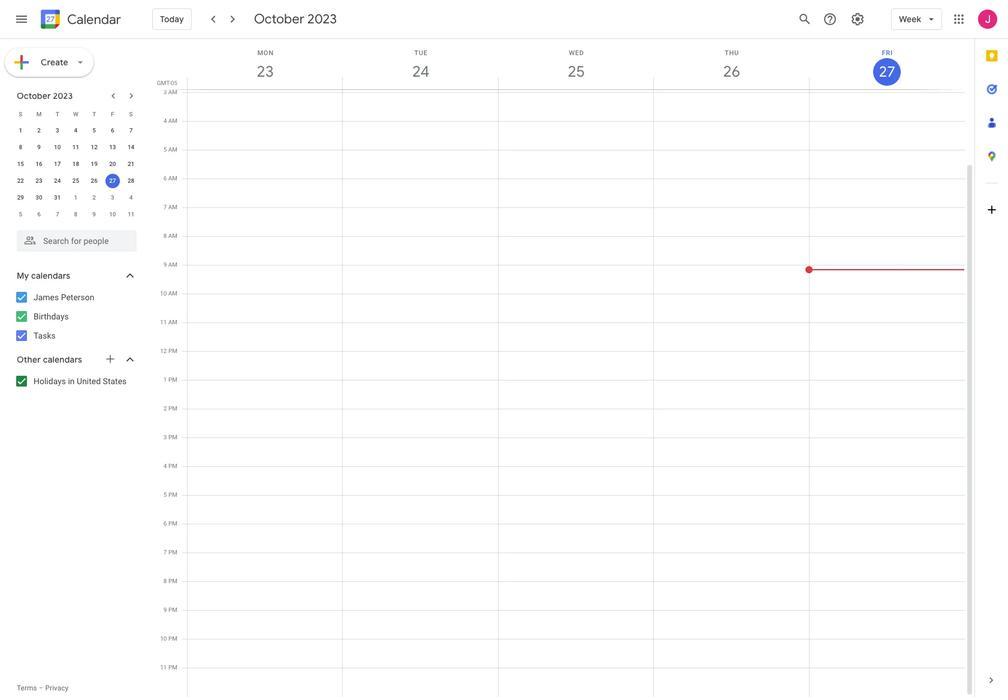Task type: vqa. For each thing, say whether or not it's contained in the screenshot.


Task type: locate. For each thing, give the bounding box(es) containing it.
25 inside the wed 25
[[567, 62, 585, 82]]

0 vertical spatial 1
[[19, 127, 22, 134]]

23 link
[[252, 58, 279, 86]]

s left m
[[19, 111, 22, 117]]

9 pm from the top
[[169, 578, 178, 585]]

2 cell from the left
[[343, 6, 499, 698]]

6 down 30 element
[[37, 211, 41, 218]]

calendars up in
[[43, 354, 82, 365]]

5 down 29 element
[[19, 211, 22, 218]]

14 element
[[124, 140, 138, 155]]

4 down '28' element
[[129, 194, 133, 201]]

0 horizontal spatial october
[[17, 91, 51, 101]]

am for 11 am
[[168, 319, 178, 326]]

november 10 element
[[105, 208, 120, 222]]

calendars inside other calendars dropdown button
[[43, 354, 82, 365]]

3 am from the top
[[168, 146, 178, 153]]

pm up 7 pm
[[169, 521, 178, 527]]

1 horizontal spatial 1
[[74, 194, 78, 201]]

1 horizontal spatial s
[[129, 111, 133, 117]]

18
[[72, 161, 79, 167]]

1 am from the top
[[168, 89, 178, 95]]

25 down 18 element
[[72, 178, 79, 184]]

7
[[129, 127, 133, 134], [164, 204, 167, 211], [56, 211, 59, 218], [164, 549, 167, 556]]

am down 05
[[168, 89, 178, 95]]

23 element
[[32, 174, 46, 188]]

my calendars button
[[2, 266, 149, 286]]

11 up "18" in the left of the page
[[72, 144, 79, 151]]

6 pm from the top
[[169, 492, 178, 498]]

s
[[19, 111, 22, 117], [129, 111, 133, 117]]

9 down the november 2 element
[[93, 211, 96, 218]]

10 up 17 at top left
[[54, 144, 61, 151]]

privacy link
[[45, 684, 69, 693]]

october 2023 up mon
[[254, 11, 337, 28]]

october up m
[[17, 91, 51, 101]]

23 down 16 element
[[36, 178, 42, 184]]

create
[[41, 57, 68, 68]]

23 inside "row"
[[36, 178, 42, 184]]

2 down m
[[37, 127, 41, 134]]

am down 3 am
[[168, 118, 178, 124]]

2023
[[308, 11, 337, 28], [53, 91, 73, 101]]

11 am
[[160, 319, 178, 326]]

0 horizontal spatial s
[[19, 111, 22, 117]]

4 inside november 4 element
[[129, 194, 133, 201]]

4 down 3 am
[[164, 118, 167, 124]]

27 down fri
[[879, 62, 895, 82]]

pm down "3 pm"
[[169, 463, 178, 470]]

11 for the 11 element at left
[[72, 144, 79, 151]]

pm for 9 pm
[[169, 607, 178, 614]]

5 am from the top
[[168, 204, 178, 211]]

0 horizontal spatial 27
[[109, 178, 116, 184]]

7 for 7 pm
[[164, 549, 167, 556]]

0 horizontal spatial 1
[[19, 127, 22, 134]]

am for 4 am
[[168, 118, 178, 124]]

t left w
[[56, 111, 59, 117]]

12 inside 12 element
[[91, 144, 98, 151]]

2
[[37, 127, 41, 134], [93, 194, 96, 201], [164, 405, 167, 412]]

2 horizontal spatial 2
[[164, 405, 167, 412]]

3 am
[[164, 89, 178, 95]]

24 column header
[[343, 39, 499, 89]]

am
[[168, 89, 178, 95], [168, 118, 178, 124], [168, 146, 178, 153], [168, 175, 178, 182], [168, 204, 178, 211], [168, 233, 178, 239], [168, 262, 178, 268], [168, 290, 178, 297], [168, 319, 178, 326]]

3 down gmt-
[[164, 89, 167, 95]]

11 pm from the top
[[169, 636, 178, 642]]

4 down "3 pm"
[[164, 463, 167, 470]]

add other calendars image
[[104, 353, 116, 365]]

26 inside 26 column header
[[723, 62, 740, 82]]

7 am from the top
[[168, 262, 178, 268]]

7 pm
[[164, 549, 178, 556]]

1 horizontal spatial 24
[[412, 62, 429, 82]]

1
[[19, 127, 22, 134], [74, 194, 78, 201], [164, 377, 167, 383]]

9
[[37, 144, 41, 151], [93, 211, 96, 218], [164, 262, 167, 268], [164, 607, 167, 614]]

november 4 element
[[124, 191, 138, 205]]

2 vertical spatial 1
[[164, 377, 167, 383]]

7 down 31 element
[[56, 211, 59, 218]]

4 for november 4 element
[[129, 194, 133, 201]]

1 horizontal spatial 12
[[160, 348, 167, 354]]

pm down 6 pm
[[169, 549, 178, 556]]

in
[[68, 377, 75, 386]]

cell
[[188, 6, 343, 698], [343, 6, 499, 698], [499, 6, 655, 698], [655, 6, 810, 698], [806, 6, 966, 698]]

1 horizontal spatial 2023
[[308, 11, 337, 28]]

fri 27
[[879, 49, 895, 82]]

1 up 15
[[19, 127, 22, 134]]

8 for 8 am
[[164, 233, 167, 239]]

11 for 11 pm
[[160, 665, 167, 671]]

fri
[[883, 49, 894, 57]]

23 inside mon 23
[[256, 62, 273, 82]]

november 8 element
[[69, 208, 83, 222]]

5
[[93, 127, 96, 134], [164, 146, 167, 153], [19, 211, 22, 218], [164, 492, 167, 498]]

12 pm from the top
[[169, 665, 178, 671]]

27 column header
[[810, 39, 966, 89]]

october 2023
[[254, 11, 337, 28], [17, 91, 73, 101]]

26 element
[[87, 174, 101, 188]]

1 pm from the top
[[169, 348, 178, 354]]

0 vertical spatial 2023
[[308, 11, 337, 28]]

calendars up james
[[31, 271, 70, 281]]

28 element
[[124, 174, 138, 188]]

pm up "1 pm"
[[169, 348, 178, 354]]

26 link
[[719, 58, 746, 86]]

8 pm from the top
[[169, 549, 178, 556]]

0 horizontal spatial 2
[[37, 127, 41, 134]]

11 down 10 pm
[[160, 665, 167, 671]]

20
[[109, 161, 116, 167]]

10 for 10 pm
[[160, 636, 167, 642]]

am for 8 am
[[168, 233, 178, 239]]

11
[[72, 144, 79, 151], [128, 211, 135, 218], [160, 319, 167, 326], [160, 665, 167, 671]]

4
[[164, 118, 167, 124], [74, 127, 78, 134], [129, 194, 133, 201], [164, 463, 167, 470]]

am down 7 am
[[168, 233, 178, 239]]

1 s from the left
[[19, 111, 22, 117]]

1 vertical spatial 23
[[36, 178, 42, 184]]

0 horizontal spatial 12
[[91, 144, 98, 151]]

7 inside november 7 element
[[56, 211, 59, 218]]

s right f at the left top of the page
[[129, 111, 133, 117]]

row
[[182, 6, 966, 698], [11, 106, 140, 122], [11, 122, 140, 139], [11, 139, 140, 156], [11, 156, 140, 173], [11, 173, 140, 190], [11, 190, 140, 206], [11, 206, 140, 223]]

1 vertical spatial 12
[[160, 348, 167, 354]]

7 pm from the top
[[169, 521, 178, 527]]

november 9 element
[[87, 208, 101, 222]]

t
[[56, 111, 59, 117], [92, 111, 96, 117]]

4 pm from the top
[[169, 434, 178, 441]]

pm for 7 pm
[[169, 549, 178, 556]]

pm up 6 pm
[[169, 492, 178, 498]]

thu 26
[[723, 49, 740, 82]]

25 link
[[563, 58, 591, 86]]

1 vertical spatial 2023
[[53, 91, 73, 101]]

october up mon
[[254, 11, 305, 28]]

1 down 25 'element'
[[74, 194, 78, 201]]

holidays
[[34, 377, 66, 386]]

7 for november 7 element at the top left
[[56, 211, 59, 218]]

2 s from the left
[[129, 111, 133, 117]]

27 inside column header
[[879, 62, 895, 82]]

pm down 7 pm
[[169, 578, 178, 585]]

pm down 10 pm
[[169, 665, 178, 671]]

9 up 10 am
[[164, 262, 167, 268]]

3 up 10 element at the top left of the page
[[56, 127, 59, 134]]

november 5 element
[[13, 208, 28, 222]]

1 vertical spatial calendars
[[43, 354, 82, 365]]

3 for november 3 element
[[111, 194, 114, 201]]

1 horizontal spatial october 2023
[[254, 11, 337, 28]]

5 up 6 pm
[[164, 492, 167, 498]]

12 up 19
[[91, 144, 98, 151]]

5 up 6 am
[[164, 146, 167, 153]]

17 element
[[50, 157, 65, 172]]

terms link
[[17, 684, 37, 693]]

0 horizontal spatial t
[[56, 111, 59, 117]]

united
[[77, 377, 101, 386]]

4 am from the top
[[168, 175, 178, 182]]

24
[[412, 62, 429, 82], [54, 178, 61, 184]]

november 2 element
[[87, 191, 101, 205]]

15 element
[[13, 157, 28, 172]]

0 vertical spatial 27
[[879, 62, 895, 82]]

today button
[[152, 5, 192, 34]]

1 vertical spatial 2
[[93, 194, 96, 201]]

6 am from the top
[[168, 233, 178, 239]]

october 2023 up m
[[17, 91, 73, 101]]

1 horizontal spatial 23
[[256, 62, 273, 82]]

pm down the 8 pm
[[169, 607, 178, 614]]

10
[[54, 144, 61, 151], [109, 211, 116, 218], [160, 290, 167, 297], [160, 636, 167, 642]]

today
[[160, 14, 184, 25]]

27 inside cell
[[109, 178, 116, 184]]

other calendars
[[17, 354, 82, 365]]

1 horizontal spatial 25
[[567, 62, 585, 82]]

november 3 element
[[105, 191, 120, 205]]

4 pm
[[164, 463, 178, 470]]

1 vertical spatial 24
[[54, 178, 61, 184]]

1 vertical spatial 26
[[91, 178, 98, 184]]

12
[[91, 144, 98, 151], [160, 348, 167, 354]]

2 pm from the top
[[169, 377, 178, 383]]

11 pm
[[160, 665, 178, 671]]

8 down 7 am
[[164, 233, 167, 239]]

24 down tue
[[412, 62, 429, 82]]

1 pm
[[164, 377, 178, 383]]

1 horizontal spatial 2
[[93, 194, 96, 201]]

1 vertical spatial 25
[[72, 178, 79, 184]]

0 vertical spatial 2
[[37, 127, 41, 134]]

0 horizontal spatial 2023
[[53, 91, 73, 101]]

1 vertical spatial october 2023
[[17, 91, 73, 101]]

13
[[109, 144, 116, 151]]

1 inside the "november 1" element
[[74, 194, 78, 201]]

25
[[567, 62, 585, 82], [72, 178, 79, 184]]

0 vertical spatial 23
[[256, 62, 273, 82]]

7 for 7 am
[[164, 204, 167, 211]]

am up 6 am
[[168, 146, 178, 153]]

5 for 5 pm
[[164, 492, 167, 498]]

8
[[19, 144, 22, 151], [74, 211, 78, 218], [164, 233, 167, 239], [164, 578, 167, 585]]

7 down 6 pm
[[164, 549, 167, 556]]

8 up 15
[[19, 144, 22, 151]]

20 element
[[105, 157, 120, 172]]

pm for 10 pm
[[169, 636, 178, 642]]

2 horizontal spatial 1
[[164, 377, 167, 383]]

0 horizontal spatial 24
[[54, 178, 61, 184]]

10 element
[[50, 140, 65, 155]]

23 column header
[[187, 39, 343, 89]]

11 element
[[69, 140, 83, 155]]

1 vertical spatial 27
[[109, 178, 116, 184]]

23 down mon
[[256, 62, 273, 82]]

6
[[111, 127, 114, 134], [164, 175, 167, 182], [37, 211, 41, 218], [164, 521, 167, 527]]

05
[[171, 80, 178, 86]]

7 am
[[164, 204, 178, 211]]

2 for the november 2 element
[[93, 194, 96, 201]]

my calendars list
[[2, 288, 149, 345]]

26 down "19" element
[[91, 178, 98, 184]]

1 cell from the left
[[188, 6, 343, 698]]

2 t from the left
[[92, 111, 96, 117]]

None search field
[[0, 226, 149, 252]]

november 7 element
[[50, 208, 65, 222]]

8 am
[[164, 233, 178, 239]]

1 horizontal spatial october
[[254, 11, 305, 28]]

pm down 9 pm
[[169, 636, 178, 642]]

3 up 4 pm
[[164, 434, 167, 441]]

0 vertical spatial calendars
[[31, 271, 70, 281]]

calendars
[[31, 271, 70, 281], [43, 354, 82, 365]]

26 down thu
[[723, 62, 740, 82]]

create button
[[5, 48, 93, 77]]

0 horizontal spatial 25
[[72, 178, 79, 184]]

am down 5 am
[[168, 175, 178, 182]]

9 am from the top
[[168, 319, 178, 326]]

16
[[36, 161, 42, 167]]

november 11 element
[[124, 208, 138, 222]]

tab list
[[976, 39, 1009, 664]]

am down 9 am on the left top of page
[[168, 290, 178, 297]]

2 down 26 element
[[93, 194, 96, 201]]

6 up 7 pm
[[164, 521, 167, 527]]

calendar heading
[[65, 11, 121, 28]]

0 vertical spatial 12
[[91, 144, 98, 151]]

27
[[879, 62, 895, 82], [109, 178, 116, 184]]

pm down "1 pm"
[[169, 405, 178, 412]]

holidays in united states
[[34, 377, 127, 386]]

gmt-05
[[157, 80, 178, 86]]

pm
[[169, 348, 178, 354], [169, 377, 178, 383], [169, 405, 178, 412], [169, 434, 178, 441], [169, 463, 178, 470], [169, 492, 178, 498], [169, 521, 178, 527], [169, 549, 178, 556], [169, 578, 178, 585], [169, 607, 178, 614], [169, 636, 178, 642], [169, 665, 178, 671]]

1 t from the left
[[56, 111, 59, 117]]

11 down november 4 element
[[128, 211, 135, 218]]

grid
[[154, 6, 975, 698]]

19
[[91, 161, 98, 167]]

row group
[[11, 122, 140, 223]]

2 up "3 pm"
[[164, 405, 167, 412]]

8 down the "november 1" element at top
[[74, 211, 78, 218]]

6 down 5 am
[[164, 175, 167, 182]]

3 down 27, today element
[[111, 194, 114, 201]]

2 vertical spatial 2
[[164, 405, 167, 412]]

0 vertical spatial 24
[[412, 62, 429, 82]]

25 down wed
[[567, 62, 585, 82]]

0 horizontal spatial october 2023
[[17, 91, 73, 101]]

5 pm from the top
[[169, 463, 178, 470]]

9 up 10 pm
[[164, 607, 167, 614]]

t left f at the left top of the page
[[92, 111, 96, 117]]

am down 8 am
[[168, 262, 178, 268]]

1 down 12 pm
[[164, 377, 167, 383]]

pm up 4 pm
[[169, 434, 178, 441]]

am up 12 pm
[[168, 319, 178, 326]]

0 vertical spatial 26
[[723, 62, 740, 82]]

3
[[164, 89, 167, 95], [56, 127, 59, 134], [111, 194, 114, 201], [164, 434, 167, 441]]

11 for 11 am
[[160, 319, 167, 326]]

6 pm
[[164, 521, 178, 527]]

10 down november 3 element
[[109, 211, 116, 218]]

mon
[[258, 49, 274, 57]]

pm for 4 pm
[[169, 463, 178, 470]]

1 horizontal spatial 27
[[879, 62, 895, 82]]

3 pm from the top
[[169, 405, 178, 412]]

10 pm from the top
[[169, 607, 178, 614]]

pm up 2 pm in the bottom of the page
[[169, 377, 178, 383]]

calendars inside my calendars dropdown button
[[31, 271, 70, 281]]

1 horizontal spatial t
[[92, 111, 96, 117]]

1 vertical spatial october
[[17, 91, 51, 101]]

am up 8 am
[[168, 204, 178, 211]]

1 vertical spatial 1
[[74, 194, 78, 201]]

8 down 7 pm
[[164, 578, 167, 585]]

pm for 6 pm
[[169, 521, 178, 527]]

0 vertical spatial 25
[[567, 62, 585, 82]]

10 up 11 pm
[[160, 636, 167, 642]]

–
[[39, 684, 44, 693]]

29
[[17, 194, 24, 201]]

10 up '11 am'
[[160, 290, 167, 297]]

gmt-
[[157, 80, 171, 86]]

8 am from the top
[[168, 290, 178, 297]]

6 for november 6 element
[[37, 211, 41, 218]]

7 up 8 am
[[164, 204, 167, 211]]

19 element
[[87, 157, 101, 172]]

2 am from the top
[[168, 118, 178, 124]]

24 down 17 element
[[54, 178, 61, 184]]

0 horizontal spatial 23
[[36, 178, 42, 184]]

october
[[254, 11, 305, 28], [17, 91, 51, 101]]

27 down 20 element
[[109, 178, 116, 184]]

0 horizontal spatial 26
[[91, 178, 98, 184]]

w
[[73, 111, 78, 117]]

12 down '11 am'
[[160, 348, 167, 354]]

5 for november 5 element
[[19, 211, 22, 218]]

11 down 10 am
[[160, 319, 167, 326]]

1 horizontal spatial 26
[[723, 62, 740, 82]]



Task type: describe. For each thing, give the bounding box(es) containing it.
f
[[111, 111, 114, 117]]

24 link
[[407, 58, 435, 86]]

3 cell from the left
[[499, 6, 655, 698]]

18 element
[[69, 157, 83, 172]]

0 vertical spatial october
[[254, 11, 305, 28]]

james
[[34, 293, 59, 302]]

3 for 3 pm
[[164, 434, 167, 441]]

am for 10 am
[[168, 290, 178, 297]]

30 element
[[32, 191, 46, 205]]

12 for 12 pm
[[160, 348, 167, 354]]

22 element
[[13, 174, 28, 188]]

26 column header
[[654, 39, 810, 89]]

tasks
[[34, 331, 56, 341]]

settings menu image
[[851, 12, 866, 26]]

22
[[17, 178, 24, 184]]

4 for 4 pm
[[164, 463, 167, 470]]

9 up 16
[[37, 144, 41, 151]]

wed
[[569, 49, 585, 57]]

6 am
[[164, 175, 178, 182]]

16 element
[[32, 157, 46, 172]]

6 for 6 pm
[[164, 521, 167, 527]]

am for 5 am
[[168, 146, 178, 153]]

10 pm
[[160, 636, 178, 642]]

my calendars
[[17, 271, 70, 281]]

9 pm
[[164, 607, 178, 614]]

james peterson
[[34, 293, 94, 302]]

row containing 8
[[11, 139, 140, 156]]

7 up 14
[[129, 127, 133, 134]]

6 down f at the left top of the page
[[111, 127, 114, 134]]

2 pm
[[164, 405, 178, 412]]

14
[[128, 144, 135, 151]]

calendar
[[67, 11, 121, 28]]

birthdays
[[34, 312, 69, 321]]

pm for 8 pm
[[169, 578, 178, 585]]

pm for 2 pm
[[169, 405, 178, 412]]

row containing 22
[[11, 173, 140, 190]]

9 for 9 am
[[164, 262, 167, 268]]

week
[[900, 14, 922, 25]]

5 for 5 am
[[164, 146, 167, 153]]

31
[[54, 194, 61, 201]]

28
[[128, 178, 135, 184]]

9 for 9 pm
[[164, 607, 167, 614]]

10 for november 10 element
[[109, 211, 116, 218]]

wed 25
[[567, 49, 585, 82]]

24 inside "24" element
[[54, 178, 61, 184]]

mon 23
[[256, 49, 274, 82]]

31 element
[[50, 191, 65, 205]]

0 vertical spatial october 2023
[[254, 11, 337, 28]]

november 6 element
[[32, 208, 46, 222]]

27, today element
[[105, 174, 120, 188]]

2 for 2 pm
[[164, 405, 167, 412]]

other
[[17, 354, 41, 365]]

12 for 12
[[91, 144, 98, 151]]

pm for 3 pm
[[169, 434, 178, 441]]

privacy
[[45, 684, 69, 693]]

10 am
[[160, 290, 178, 297]]

21 element
[[124, 157, 138, 172]]

am for 6 am
[[168, 175, 178, 182]]

25 inside 25 'element'
[[72, 178, 79, 184]]

17
[[54, 161, 61, 167]]

am for 7 am
[[168, 204, 178, 211]]

5 up 12 element
[[93, 127, 96, 134]]

10 for 10 element at the top left of the page
[[54, 144, 61, 151]]

peterson
[[61, 293, 94, 302]]

pm for 5 pm
[[169, 492, 178, 498]]

am for 3 am
[[168, 89, 178, 95]]

thu
[[725, 49, 740, 57]]

25 element
[[69, 174, 83, 188]]

tue 24
[[412, 49, 429, 82]]

4 cell from the left
[[655, 6, 810, 698]]

4 for 4 am
[[164, 118, 167, 124]]

27 cell
[[103, 173, 122, 190]]

terms – privacy
[[17, 684, 69, 693]]

3 for 3 am
[[164, 89, 167, 95]]

26 inside 26 element
[[91, 178, 98, 184]]

am for 9 am
[[168, 262, 178, 268]]

pm for 12 pm
[[169, 348, 178, 354]]

m
[[36, 111, 42, 117]]

pm for 1 pm
[[169, 377, 178, 383]]

8 for 8 pm
[[164, 578, 167, 585]]

5 pm
[[164, 492, 178, 498]]

1 for 1 pm
[[164, 377, 167, 383]]

week button
[[892, 5, 943, 34]]

november 1 element
[[69, 191, 83, 205]]

Search for people text field
[[24, 230, 130, 252]]

calendar element
[[38, 7, 121, 34]]

4 down w
[[74, 127, 78, 134]]

8 for november 8 element
[[74, 211, 78, 218]]

29 element
[[13, 191, 28, 205]]

27 link
[[874, 58, 902, 86]]

30
[[36, 194, 42, 201]]

pm for 11 pm
[[169, 665, 178, 671]]

main drawer image
[[14, 12, 29, 26]]

row containing 15
[[11, 156, 140, 173]]

grid containing 23
[[154, 6, 975, 698]]

5 cell from the left
[[806, 6, 966, 698]]

my
[[17, 271, 29, 281]]

6 for 6 am
[[164, 175, 167, 182]]

9 for the november 9 element
[[93, 211, 96, 218]]

3 pm
[[164, 434, 178, 441]]

24 element
[[50, 174, 65, 188]]

1 for the "november 1" element at top
[[74, 194, 78, 201]]

12 pm
[[160, 348, 178, 354]]

4 am
[[164, 118, 178, 124]]

21
[[128, 161, 135, 167]]

row containing 29
[[11, 190, 140, 206]]

row containing 1
[[11, 122, 140, 139]]

5 am
[[164, 146, 178, 153]]

25 column header
[[498, 39, 655, 89]]

terms
[[17, 684, 37, 693]]

calendars for my calendars
[[31, 271, 70, 281]]

states
[[103, 377, 127, 386]]

october 2023 grid
[[11, 106, 140, 223]]

8 pm
[[164, 578, 178, 585]]

calendars for other calendars
[[43, 354, 82, 365]]

12 element
[[87, 140, 101, 155]]

tue
[[415, 49, 428, 57]]

11 for november 11 element
[[128, 211, 135, 218]]

9 am
[[164, 262, 178, 268]]

15
[[17, 161, 24, 167]]

24 inside 24 column header
[[412, 62, 429, 82]]

row containing 5
[[11, 206, 140, 223]]

13 element
[[105, 140, 120, 155]]

other calendars button
[[2, 350, 149, 369]]

row containing s
[[11, 106, 140, 122]]

row group containing 1
[[11, 122, 140, 223]]

10 for 10 am
[[160, 290, 167, 297]]



